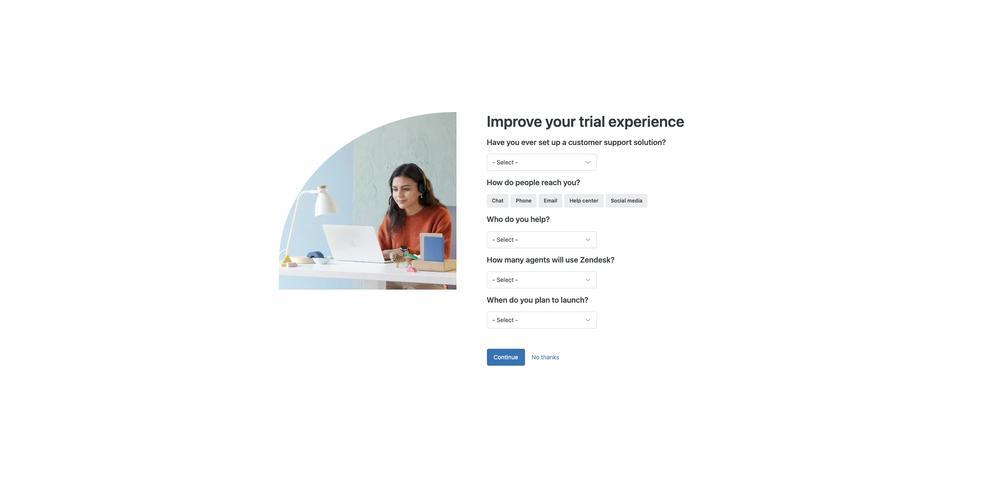 Task type: vqa. For each thing, say whether or not it's contained in the screenshot.
PEOPLE
yes



Task type: locate. For each thing, give the bounding box(es) containing it.
3 - select - from the top
[[493, 276, 519, 284]]

when
[[487, 296, 508, 305]]

- down have
[[493, 159, 495, 166]]

will
[[552, 256, 564, 264]]

how left many
[[487, 256, 503, 264]]

who do you help?
[[487, 215, 550, 224]]

- select - up when
[[493, 276, 519, 284]]

do left people
[[505, 178, 514, 187]]

no thanks
[[532, 354, 560, 361]]

1 how from the top
[[487, 178, 503, 187]]

2 select from the top
[[497, 236, 514, 243]]

2 vertical spatial you
[[521, 296, 533, 305]]

customer
[[569, 138, 603, 147]]

- select - down have
[[493, 159, 519, 166]]

customer service agent wearing a headset and sitting at a desk as balloons float through the air in celebration. image
[[279, 112, 487, 290]]

4 - select - from the top
[[493, 317, 519, 324]]

continue button
[[487, 349, 525, 366]]

you left 'help?' at top right
[[516, 215, 529, 224]]

when do you plan to launch?
[[487, 296, 589, 305]]

select up when
[[497, 276, 514, 284]]

-
[[493, 159, 495, 166], [516, 159, 519, 166], [493, 236, 495, 243], [516, 236, 519, 243], [493, 276, 495, 284], [516, 276, 519, 284], [493, 317, 495, 324], [516, 317, 519, 324]]

help center
[[570, 198, 599, 204]]

- select - button down set
[[487, 154, 597, 171]]

- down when
[[493, 317, 495, 324]]

2 vertical spatial do
[[510, 296, 519, 305]]

- up when
[[493, 276, 495, 284]]

no
[[532, 354, 540, 361]]

select up many
[[497, 236, 514, 243]]

you
[[507, 138, 520, 147], [516, 215, 529, 224], [521, 296, 533, 305]]

0 vertical spatial do
[[505, 178, 514, 187]]

- select - button up plan
[[487, 272, 597, 289]]

do for who
[[505, 215, 514, 224]]

- select - up many
[[493, 236, 519, 243]]

solution?
[[634, 138, 667, 147]]

you for when
[[521, 296, 533, 305]]

select
[[497, 159, 514, 166], [497, 236, 514, 243], [497, 276, 514, 284], [497, 317, 514, 324]]

1 vertical spatial how
[[487, 256, 503, 264]]

2 - select - from the top
[[493, 236, 519, 243]]

1 - select - from the top
[[493, 159, 519, 166]]

do
[[505, 178, 514, 187], [505, 215, 514, 224], [510, 296, 519, 305]]

0 vertical spatial how
[[487, 178, 503, 187]]

- select - for 4th - select - popup button from the top
[[493, 317, 519, 324]]

how up chat
[[487, 178, 503, 187]]

- down "when do you plan to launch?"
[[516, 317, 519, 324]]

many
[[505, 256, 524, 264]]

- up people
[[516, 159, 519, 166]]

social media button
[[606, 195, 648, 208]]

media
[[628, 198, 643, 204]]

select down when
[[497, 317, 514, 324]]

1 select from the top
[[497, 159, 514, 166]]

plan
[[535, 296, 550, 305]]

phone button
[[511, 195, 537, 208]]

chat
[[492, 198, 504, 204]]

a
[[563, 138, 567, 147]]

you?
[[564, 178, 581, 187]]

help?
[[531, 215, 550, 224]]

help
[[570, 198, 582, 204]]

do right when
[[510, 296, 519, 305]]

how
[[487, 178, 503, 187], [487, 256, 503, 264]]

- select - for 2nd - select - popup button from the bottom of the page
[[493, 276, 519, 284]]

you left ever
[[507, 138, 520, 147]]

2 how from the top
[[487, 256, 503, 264]]

you left plan
[[521, 296, 533, 305]]

select down have
[[497, 159, 514, 166]]

1 - select - button from the top
[[487, 154, 597, 171]]

reach
[[542, 178, 562, 187]]

people
[[516, 178, 540, 187]]

do right who
[[505, 215, 514, 224]]

- select - button down 'help?' at top right
[[487, 231, 597, 248]]

who
[[487, 215, 504, 224]]

1 vertical spatial do
[[505, 215, 514, 224]]

- select - button down plan
[[487, 312, 597, 329]]

to
[[552, 296, 560, 305]]

- select - button
[[487, 154, 597, 171], [487, 231, 597, 248], [487, 272, 597, 289], [487, 312, 597, 329]]

4 - select - button from the top
[[487, 312, 597, 329]]

improve your trial experience
[[487, 112, 685, 131]]

phone
[[516, 198, 532, 204]]

1 vertical spatial you
[[516, 215, 529, 224]]

have
[[487, 138, 505, 147]]

- select -
[[493, 159, 519, 166], [493, 236, 519, 243], [493, 276, 519, 284], [493, 317, 519, 324]]

- select - down when
[[493, 317, 519, 324]]

3 select from the top
[[497, 276, 514, 284]]

4 select from the top
[[497, 317, 514, 324]]

have you ever set up a customer support solution?
[[487, 138, 667, 147]]



Task type: describe. For each thing, give the bounding box(es) containing it.
how many agents will use zendesk?
[[487, 256, 615, 264]]

- down who do you help?
[[516, 236, 519, 243]]

select for 4th - select - popup button from the top
[[497, 317, 514, 324]]

zendesk?
[[581, 256, 615, 264]]

continue
[[494, 354, 519, 361]]

email button
[[539, 195, 563, 208]]

how for how do people reach you?
[[487, 178, 503, 187]]

- select - for 3rd - select - popup button from the bottom
[[493, 236, 519, 243]]

your
[[546, 112, 576, 131]]

help center button
[[565, 195, 604, 208]]

you for who
[[516, 215, 529, 224]]

up
[[552, 138, 561, 147]]

do for when
[[510, 296, 519, 305]]

social
[[611, 198, 626, 204]]

how do people reach you?
[[487, 178, 581, 187]]

- down many
[[516, 276, 519, 284]]

how for how many agents will use zendesk?
[[487, 256, 503, 264]]

select for 3rd - select - popup button from the bottom
[[497, 236, 514, 243]]

experience
[[609, 112, 685, 131]]

do for how
[[505, 178, 514, 187]]

set
[[539, 138, 550, 147]]

agents
[[526, 256, 551, 264]]

- select - for fourth - select - popup button from the bottom of the page
[[493, 159, 519, 166]]

select for 2nd - select - popup button from the bottom of the page
[[497, 276, 514, 284]]

3 - select - button from the top
[[487, 272, 597, 289]]

chat button
[[487, 195, 509, 208]]

center
[[583, 198, 599, 204]]

launch?
[[561, 296, 589, 305]]

trial
[[580, 112, 606, 131]]

no thanks button
[[525, 349, 566, 366]]

thanks
[[542, 354, 560, 361]]

use
[[566, 256, 579, 264]]

0 vertical spatial you
[[507, 138, 520, 147]]

ever
[[522, 138, 537, 147]]

email
[[544, 198, 558, 204]]

select for fourth - select - popup button from the bottom of the page
[[497, 159, 514, 166]]

2 - select - button from the top
[[487, 231, 597, 248]]

- down who
[[493, 236, 495, 243]]

support
[[604, 138, 632, 147]]

improve
[[487, 112, 543, 131]]

social media
[[611, 198, 643, 204]]



